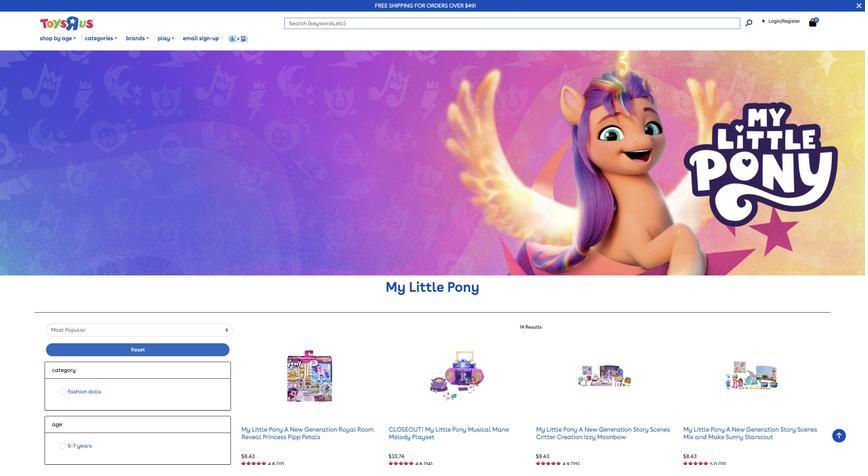 Task type: describe. For each thing, give the bounding box(es) containing it.
pipp
[[288, 433, 300, 440]]

my little pony a new generation royal room reveal princess pipp petals link
[[242, 426, 374, 440]]

$49!
[[465, 2, 476, 9]]

login/register
[[768, 18, 800, 24]]

$33.74
[[389, 453, 404, 460]]

fashion dolls button
[[57, 387, 103, 396]]

brands button
[[122, 30, 153, 47]]

5-7 years
[[68, 442, 92, 449]]

free shipping for orders over $49! link
[[375, 2, 476, 9]]

shop
[[40, 35, 52, 42]]

generation for moonbow
[[599, 426, 632, 433]]

story for my little pony a new generation story scenes critter creation izzy moonbow
[[633, 426, 649, 433]]

age element
[[52, 420, 224, 428]]

new for petals
[[290, 426, 303, 433]]

new for moonbow
[[585, 426, 598, 433]]

Enter Keyword or Item No. search field
[[284, 18, 740, 29]]

shop by age
[[40, 35, 72, 42]]

petals
[[302, 433, 320, 440]]

category element
[[52, 366, 224, 374]]

play button
[[153, 30, 179, 47]]

pony for my little pony
[[447, 279, 479, 295]]

room
[[357, 426, 374, 433]]

age inside dropdown button
[[62, 35, 72, 42]]

my little pony a new generation story scenes mix and make sunny starscout
[[683, 426, 817, 440]]

generation for sunny
[[746, 426, 779, 433]]

14
[[520, 324, 524, 330]]

age inside product-tab tab panel
[[52, 421, 62, 427]]

14 results
[[520, 324, 542, 330]]

little for my little pony
[[409, 279, 444, 295]]

melody
[[389, 433, 411, 440]]

categories
[[85, 35, 113, 42]]

category
[[52, 367, 76, 373]]

playset
[[412, 433, 434, 440]]

fashion
[[68, 388, 87, 395]]

up
[[212, 35, 219, 42]]

little for my little pony a new generation story scenes critter creation izzy moonbow
[[547, 426, 562, 433]]

brands
[[126, 35, 145, 42]]

shipping
[[389, 2, 413, 9]]

closeout!
[[389, 426, 424, 433]]

0 link
[[809, 17, 823, 27]]

musical
[[468, 426, 491, 433]]

over
[[449, 2, 464, 9]]

mane
[[492, 426, 509, 433]]

a for izzy
[[579, 426, 583, 433]]

my little pony a new generation story scenes critter creation izzy moonbow
[[536, 426, 670, 440]]

little for my little pony a new generation royal room reveal princess pipp petals
[[252, 426, 267, 433]]

a for make
[[726, 426, 730, 433]]

new for sunny
[[732, 426, 745, 433]]

my for my little pony
[[386, 279, 406, 295]]

shopping bag image
[[809, 18, 816, 27]]

my for my little pony a new generation story scenes mix and make sunny starscout
[[683, 426, 692, 433]]

pony inside "closeout! my little pony musical mane melody playset"
[[452, 426, 466, 433]]

pony for my little pony a new generation story scenes critter creation izzy moonbow
[[563, 426, 577, 433]]

my little pony main content
[[0, 50, 865, 465]]

little inside "closeout! my little pony musical mane melody playset"
[[436, 426, 451, 433]]

scenes for my little pony a new generation story scenes mix and make sunny starscout
[[797, 426, 817, 433]]

my for my little pony a new generation royal room reveal princess pipp petals
[[242, 426, 250, 433]]



Task type: vqa. For each thing, say whether or not it's contained in the screenshot.
A inside the My Little Pony A New Generation Story Scenes Mix and Make Sunny Starscout
yes



Task type: locate. For each thing, give the bounding box(es) containing it.
0 horizontal spatial scenes
[[650, 426, 670, 433]]

2 $8.43 from the left
[[536, 453, 549, 460]]

1 $8.43 from the left
[[241, 453, 255, 460]]

my inside my little pony a new generation royal room reveal princess pipp petals
[[242, 426, 250, 433]]

menu bar containing shop by age
[[35, 27, 865, 50]]

$8.43 down the reveal
[[241, 453, 255, 460]]

0 vertical spatial age
[[62, 35, 72, 42]]

1 scenes from the left
[[650, 426, 670, 433]]

by
[[54, 35, 61, 42]]

pony inside my little pony a new generation story scenes critter creation izzy moonbow
[[563, 426, 577, 433]]

story
[[633, 426, 649, 433], [780, 426, 796, 433]]

generation up petals
[[304, 426, 337, 433]]

little inside my little pony a new generation story scenes mix and make sunny starscout
[[694, 426, 709, 433]]

my for my little pony a new generation story scenes critter creation izzy moonbow
[[536, 426, 545, 433]]

$8.43 down 'mix'
[[683, 453, 697, 460]]

1 horizontal spatial new
[[585, 426, 598, 433]]

sunny
[[726, 433, 743, 440]]

2 horizontal spatial new
[[732, 426, 745, 433]]

closeout! my little pony musical mane melody playset link
[[389, 426, 509, 440]]

years
[[77, 442, 92, 449]]

pony for my little pony a new generation royal room reveal princess pipp petals
[[269, 426, 283, 433]]

0 horizontal spatial $8.43
[[241, 453, 255, 460]]

a
[[284, 426, 288, 433], [579, 426, 583, 433], [726, 426, 730, 433]]

closeout! my little pony musical mane melody playset image
[[429, 342, 485, 410]]

$8.43 for mix
[[683, 453, 697, 460]]

1 generation from the left
[[304, 426, 337, 433]]

mix
[[683, 433, 693, 440]]

reset
[[131, 346, 145, 353]]

little inside my little pony a new generation royal room reveal princess pipp petals
[[252, 426, 267, 433]]

my inside my little pony a new generation story scenes mix and make sunny starscout
[[683, 426, 692, 433]]

a up sunny
[[726, 426, 730, 433]]

free shipping for orders over $49!
[[375, 2, 476, 9]]

age
[[62, 35, 72, 42], [52, 421, 62, 427]]

close button image
[[857, 2, 861, 10]]

generation inside my little pony a new generation story scenes mix and make sunny starscout
[[746, 426, 779, 433]]

2 scenes from the left
[[797, 426, 817, 433]]

3 a from the left
[[726, 426, 730, 433]]

a inside my little pony a new generation story scenes critter creation izzy moonbow
[[579, 426, 583, 433]]

3 $8.43 from the left
[[683, 453, 697, 460]]

dolls
[[88, 388, 101, 395]]

$8.43 for critter
[[536, 453, 549, 460]]

1 horizontal spatial scenes
[[797, 426, 817, 433]]

little inside my little pony a new generation story scenes critter creation izzy moonbow
[[547, 426, 562, 433]]

1 horizontal spatial generation
[[599, 426, 632, 433]]

2 a from the left
[[579, 426, 583, 433]]

moonbow
[[597, 433, 626, 440]]

scenes for my little pony a new generation story scenes critter creation izzy moonbow
[[650, 426, 670, 433]]

story inside my little pony a new generation story scenes critter creation izzy moonbow
[[633, 426, 649, 433]]

generation
[[304, 426, 337, 433], [599, 426, 632, 433], [746, 426, 779, 433]]

1 vertical spatial age
[[52, 421, 62, 427]]

pony inside my little pony a new generation royal room reveal princess pipp petals
[[269, 426, 283, 433]]

story for my little pony a new generation story scenes mix and make sunny starscout
[[780, 426, 796, 433]]

1 horizontal spatial a
[[579, 426, 583, 433]]

scenes inside my little pony a new generation story scenes mix and make sunny starscout
[[797, 426, 817, 433]]

play
[[158, 35, 170, 42]]

generation inside my little pony a new generation royal room reveal princess pipp petals
[[304, 426, 337, 433]]

my little pony
[[386, 279, 479, 295]]

email sign-up link
[[179, 30, 223, 47]]

3 new from the left
[[732, 426, 745, 433]]

$8.43 for reveal
[[241, 453, 255, 460]]

1 story from the left
[[633, 426, 649, 433]]

my
[[386, 279, 406, 295], [242, 426, 250, 433], [425, 426, 434, 433], [536, 426, 545, 433], [683, 426, 692, 433]]

my little pony a new generation royal room reveal princess pipp petals image
[[282, 342, 338, 410]]

1 a from the left
[[284, 426, 288, 433]]

pony for my little pony a new generation story scenes mix and make sunny starscout
[[711, 426, 725, 433]]

little
[[409, 279, 444, 295], [252, 426, 267, 433], [436, 426, 451, 433], [547, 426, 562, 433], [694, 426, 709, 433]]

0
[[815, 17, 818, 22]]

5-
[[68, 442, 73, 449]]

critter
[[536, 433, 555, 440]]

my little pony a new generation story scenes critter creation izzy moonbow image
[[576, 342, 632, 410]]

fashion dolls
[[68, 388, 101, 395]]

age right by in the top of the page
[[62, 35, 72, 42]]

shop by age button
[[35, 30, 81, 47]]

0 horizontal spatial generation
[[304, 426, 337, 433]]

generation inside my little pony a new generation story scenes critter creation izzy moonbow
[[599, 426, 632, 433]]

new inside my little pony a new generation story scenes critter creation izzy moonbow
[[585, 426, 598, 433]]

new inside my little pony a new generation story scenes mix and make sunny starscout
[[732, 426, 745, 433]]

2 horizontal spatial $8.43
[[683, 453, 697, 460]]

my inside "closeout! my little pony musical mane melody playset"
[[425, 426, 434, 433]]

pony
[[447, 279, 479, 295], [269, 426, 283, 433], [452, 426, 466, 433], [563, 426, 577, 433], [711, 426, 725, 433]]

2 horizontal spatial a
[[726, 426, 730, 433]]

scenes
[[650, 426, 670, 433], [797, 426, 817, 433]]

new up sunny
[[732, 426, 745, 433]]

free
[[375, 2, 388, 9]]

new up pipp
[[290, 426, 303, 433]]

make
[[708, 433, 724, 440]]

pony inside my little pony a new generation story scenes mix and make sunny starscout
[[711, 426, 725, 433]]

reveal
[[242, 433, 261, 440]]

a up creation
[[579, 426, 583, 433]]

login/register button
[[761, 18, 800, 25]]

email sign-up
[[183, 35, 219, 42]]

1 horizontal spatial $8.43
[[536, 453, 549, 460]]

3 generation from the left
[[746, 426, 779, 433]]

generation for petals
[[304, 426, 337, 433]]

product-tab tab panel
[[40, 323, 826, 465]]

royal
[[339, 426, 356, 433]]

age up "5-7 years" button
[[52, 421, 62, 427]]

7
[[73, 442, 76, 449]]

a inside my little pony a new generation story scenes mix and make sunny starscout
[[726, 426, 730, 433]]

my little pony a new generation story scenes mix and make sunny starscout link
[[683, 426, 817, 440]]

results
[[525, 324, 542, 330]]

$8.43
[[241, 453, 255, 460], [536, 453, 549, 460], [683, 453, 697, 460]]

reset button
[[46, 343, 230, 356]]

2 story from the left
[[780, 426, 796, 433]]

1 horizontal spatial story
[[780, 426, 796, 433]]

a up pipp
[[284, 426, 288, 433]]

new up the izzy
[[585, 426, 598, 433]]

new inside my little pony a new generation royal room reveal princess pipp petals
[[290, 426, 303, 433]]

princess
[[263, 433, 286, 440]]

$8.43 down critter
[[536, 453, 549, 460]]

5-7 years button
[[57, 441, 94, 450]]

2 new from the left
[[585, 426, 598, 433]]

my little pony a new generation story scenes mix and make sunny starscout image
[[724, 342, 780, 410]]

0 horizontal spatial new
[[290, 426, 303, 433]]

this icon serves as a link to download the essential accessibility assistive technology app for individuals with physical disabilities. it is featured as part of our commitment to diversity and inclusion. image
[[228, 35, 248, 43]]

generation up the starscout
[[746, 426, 779, 433]]

1 new from the left
[[290, 426, 303, 433]]

menu bar
[[35, 27, 865, 50]]

0 horizontal spatial story
[[633, 426, 649, 433]]

for
[[414, 2, 425, 9]]

my little pony a new generation story scenes critter creation izzy moonbow link
[[536, 426, 670, 440]]

a for pipp
[[284, 426, 288, 433]]

new
[[290, 426, 303, 433], [585, 426, 598, 433], [732, 426, 745, 433]]

0 horizontal spatial a
[[284, 426, 288, 433]]

izzy
[[584, 433, 596, 440]]

generation up moonbow
[[599, 426, 632, 433]]

story inside my little pony a new generation story scenes mix and make sunny starscout
[[780, 426, 796, 433]]

None search field
[[284, 18, 752, 29]]

toys r us image
[[40, 16, 94, 31]]

2 horizontal spatial generation
[[746, 426, 779, 433]]

little for my little pony a new generation story scenes mix and make sunny starscout
[[694, 426, 709, 433]]

scenes inside my little pony a new generation story scenes critter creation izzy moonbow
[[650, 426, 670, 433]]

and
[[695, 433, 707, 440]]

creation
[[557, 433, 583, 440]]

2 generation from the left
[[599, 426, 632, 433]]

categories button
[[81, 30, 122, 47]]

starscout
[[745, 433, 773, 440]]

orders
[[427, 2, 448, 9]]

a inside my little pony a new generation royal room reveal princess pipp petals
[[284, 426, 288, 433]]

sign-
[[199, 35, 212, 42]]

closeout! my little pony musical mane melody playset
[[389, 426, 509, 440]]

my little pony a new generation royal room reveal princess pipp petals
[[242, 426, 374, 440]]

my inside my little pony a new generation story scenes critter creation izzy moonbow
[[536, 426, 545, 433]]

email
[[183, 35, 198, 42]]



